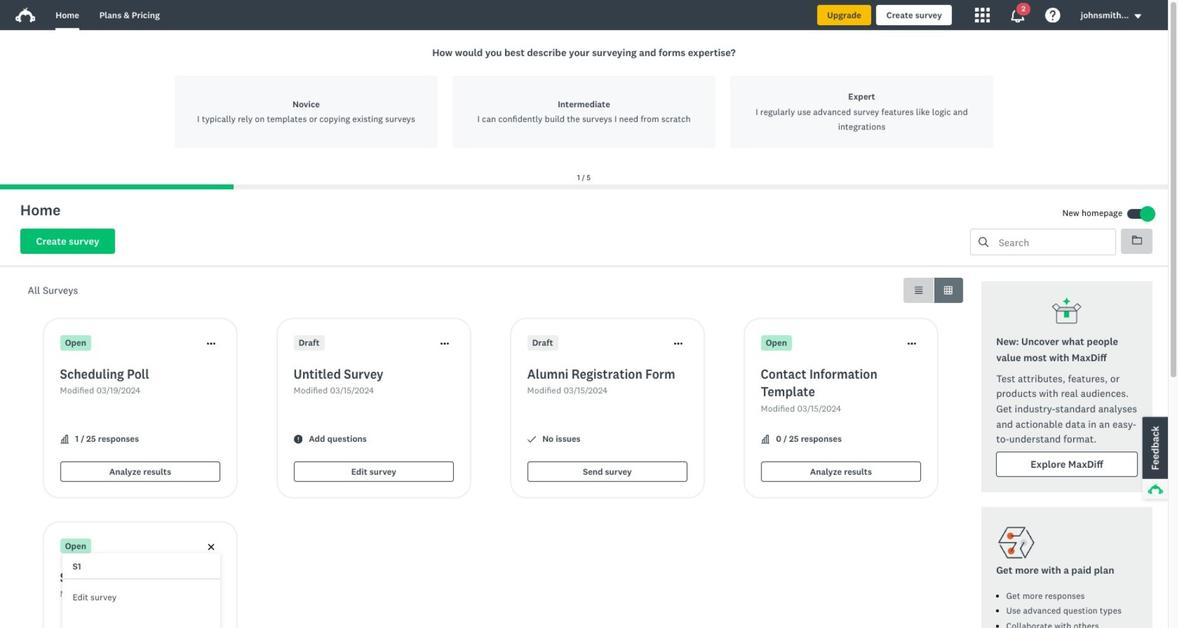 Task type: vqa. For each thing, say whether or not it's contained in the screenshot.
Max Diff icon
yes



Task type: describe. For each thing, give the bounding box(es) containing it.
1 folders image from the top
[[1132, 235, 1142, 245]]

help icon image
[[1046, 8, 1061, 23]]

response count image
[[60, 435, 69, 444]]

response based pricing icon image
[[997, 523, 1037, 563]]

1 brand logo image from the top
[[15, 5, 35, 25]]

2 brand logo image from the top
[[15, 8, 35, 23]]

2 folders image from the top
[[1132, 236, 1142, 245]]

max diff icon image
[[1052, 297, 1082, 327]]

search image
[[979, 237, 989, 247]]

Search text field
[[989, 230, 1116, 255]]

warning image
[[294, 435, 303, 444]]



Task type: locate. For each thing, give the bounding box(es) containing it.
dialog
[[0, 30, 1168, 190]]

folders image
[[1132, 235, 1142, 245], [1132, 236, 1142, 245]]

no issues image
[[527, 435, 536, 444]]

response count image
[[761, 435, 770, 444], [60, 435, 69, 444], [761, 435, 770, 444]]

menu
[[62, 554, 220, 628]]

group
[[904, 278, 964, 303]]

dropdown arrow icon image
[[1134, 12, 1143, 20], [1135, 14, 1142, 18]]

search image
[[979, 237, 989, 247]]

products icon image
[[975, 8, 990, 23], [975, 8, 990, 23]]

brand logo image
[[15, 5, 35, 25], [15, 8, 35, 23]]

notification center icon image
[[1010, 8, 1026, 23]]



